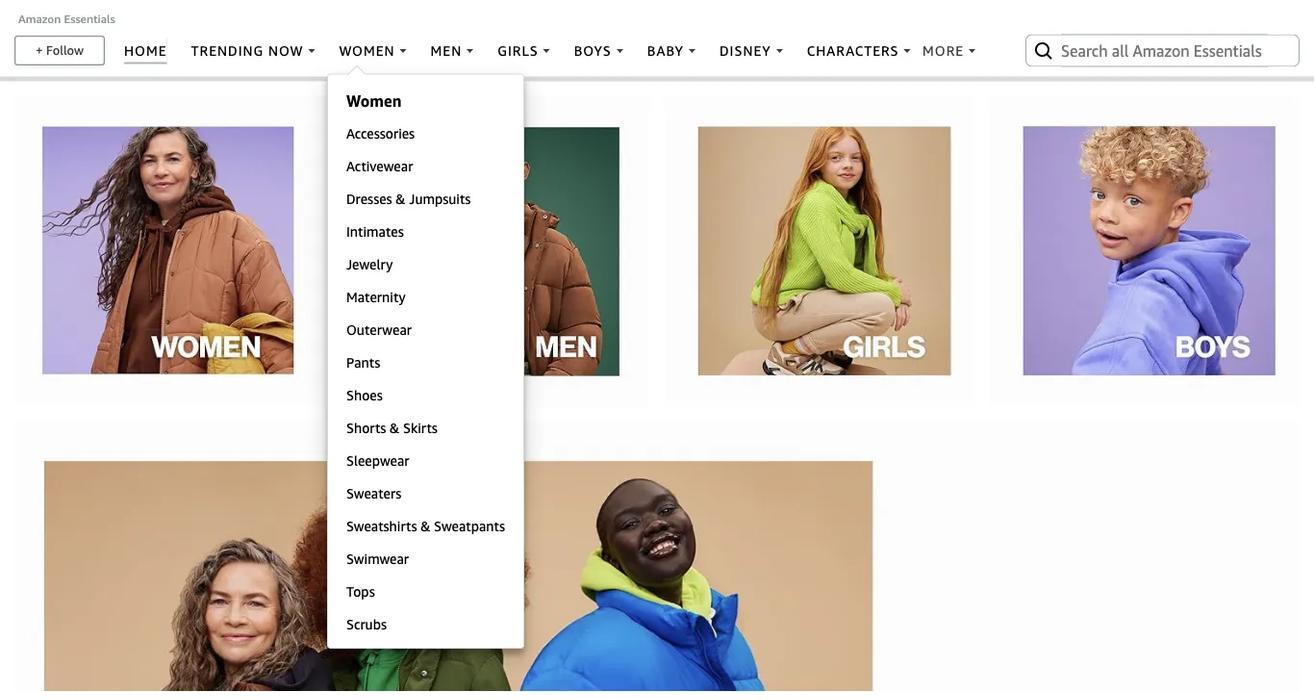 Task type: locate. For each thing, give the bounding box(es) containing it.
follow
[[46, 43, 84, 58]]

+ follow
[[36, 43, 84, 58]]

+
[[36, 43, 43, 58]]

Search all Amazon Essentials search field
[[1062, 34, 1269, 67]]

amazon
[[18, 12, 61, 26]]

amazon essentials link
[[18, 12, 115, 26]]

search image
[[1033, 39, 1056, 62]]



Task type: describe. For each thing, give the bounding box(es) containing it.
amazon essentials
[[18, 12, 115, 26]]

+ follow button
[[16, 37, 103, 64]]

essentials
[[64, 12, 115, 26]]



Task type: vqa. For each thing, say whether or not it's contained in the screenshot.
Search "image"
yes



